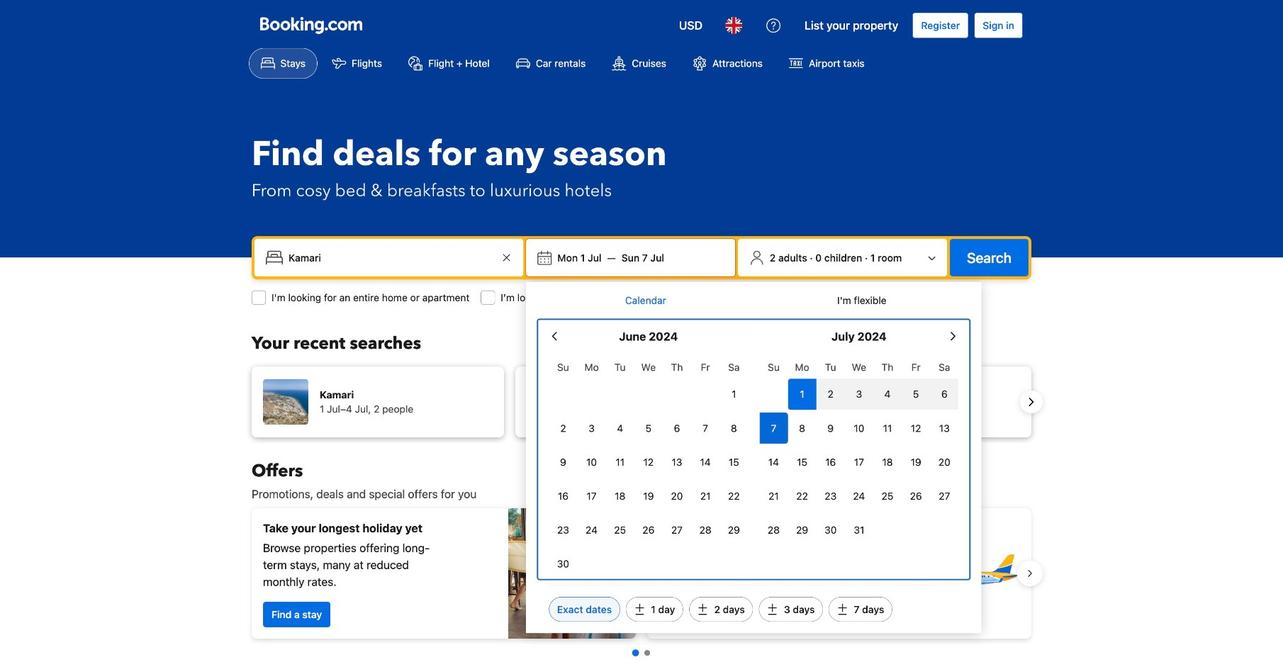 Task type: describe. For each thing, give the bounding box(es) containing it.
cell up 13 july 2024 checkbox
[[931, 376, 959, 410]]

26 July 2024 checkbox
[[902, 481, 931, 512]]

9 July 2024 checkbox
[[817, 413, 845, 444]]

25 June 2024 checkbox
[[606, 515, 635, 546]]

23 July 2024 checkbox
[[817, 481, 845, 512]]

18 July 2024 checkbox
[[874, 447, 902, 478]]

1 July 2024 checkbox
[[788, 379, 817, 410]]

cell up 10 july 2024 "option"
[[845, 376, 874, 410]]

14 June 2024 checkbox
[[691, 447, 720, 478]]

21 July 2024 checkbox
[[760, 481, 788, 512]]

26 June 2024 checkbox
[[635, 515, 663, 546]]

16 June 2024 checkbox
[[549, 481, 578, 512]]

4 June 2024 checkbox
[[606, 413, 635, 444]]

booking.com image
[[260, 17, 362, 34]]

10 July 2024 checkbox
[[845, 413, 874, 444]]

3 June 2024 checkbox
[[578, 413, 606, 444]]

5 July 2024 checkbox
[[902, 379, 931, 410]]

10 June 2024 checkbox
[[578, 447, 606, 478]]

13 June 2024 checkbox
[[663, 447, 691, 478]]

3 July 2024 checkbox
[[845, 379, 874, 410]]

6 July 2024 checkbox
[[931, 379, 959, 410]]

2 June 2024 checkbox
[[549, 413, 578, 444]]

take your longest holiday yet image
[[508, 508, 636, 639]]

20 July 2024 checkbox
[[931, 447, 959, 478]]

17 June 2024 checkbox
[[578, 481, 606, 512]]

25 July 2024 checkbox
[[874, 481, 902, 512]]

28 July 2024 checkbox
[[760, 515, 788, 546]]

27 July 2024 checkbox
[[931, 481, 959, 512]]

7 July 2024 checkbox
[[760, 413, 788, 444]]

29 June 2024 checkbox
[[720, 515, 748, 546]]

2 July 2024 checkbox
[[817, 379, 845, 410]]

29 July 2024 checkbox
[[788, 515, 817, 546]]

31 July 2024 checkbox
[[845, 515, 874, 546]]

19 July 2024 checkbox
[[902, 447, 931, 478]]

cell up 9 july 2024 checkbox
[[817, 376, 845, 410]]

22 July 2024 checkbox
[[788, 481, 817, 512]]

18 June 2024 checkbox
[[606, 481, 635, 512]]

1 region from the top
[[240, 361, 1043, 443]]

cell up 8 july 2024 option
[[788, 376, 817, 410]]

7 June 2024 checkbox
[[691, 413, 720, 444]]



Task type: vqa. For each thing, say whether or not it's contained in the screenshot.
16 JULY 2024 option
yes



Task type: locate. For each thing, give the bounding box(es) containing it.
13 July 2024 checkbox
[[931, 413, 959, 444]]

15 July 2024 checkbox
[[788, 447, 817, 478]]

2 region from the top
[[240, 503, 1043, 645]]

11 June 2024 checkbox
[[606, 447, 635, 478]]

cell up 14 july 2024 "option"
[[760, 410, 788, 444]]

8 June 2024 checkbox
[[720, 413, 748, 444]]

11 July 2024 checkbox
[[874, 413, 902, 444]]

19 June 2024 checkbox
[[635, 481, 663, 512]]

15 June 2024 checkbox
[[720, 447, 748, 478]]

24 June 2024 checkbox
[[578, 515, 606, 546]]

next image
[[1023, 394, 1040, 411]]

8 July 2024 checkbox
[[788, 413, 817, 444]]

grid
[[549, 354, 748, 580], [760, 354, 959, 546]]

2 grid from the left
[[760, 354, 959, 546]]

1 horizontal spatial grid
[[760, 354, 959, 546]]

Where are you going? field
[[283, 245, 498, 271]]

4 July 2024 checkbox
[[874, 379, 902, 410]]

30 July 2024 checkbox
[[817, 515, 845, 546]]

region
[[240, 361, 1043, 443], [240, 503, 1043, 645]]

6 June 2024 checkbox
[[663, 413, 691, 444]]

30 June 2024 checkbox
[[549, 549, 578, 580]]

12 July 2024 checkbox
[[902, 413, 931, 444]]

cell up 12 july 2024 checkbox
[[902, 376, 931, 410]]

0 horizontal spatial grid
[[549, 354, 748, 580]]

27 June 2024 checkbox
[[663, 515, 691, 546]]

20 June 2024 checkbox
[[663, 481, 691, 512]]

17 July 2024 checkbox
[[845, 447, 874, 478]]

cell
[[788, 376, 817, 410], [817, 376, 845, 410], [845, 376, 874, 410], [874, 376, 902, 410], [902, 376, 931, 410], [931, 376, 959, 410], [760, 410, 788, 444]]

21 June 2024 checkbox
[[691, 481, 720, 512]]

0 vertical spatial region
[[240, 361, 1043, 443]]

22 June 2024 checkbox
[[720, 481, 748, 512]]

23 June 2024 checkbox
[[549, 515, 578, 546]]

cell up "11 july 2024" 'checkbox'
[[874, 376, 902, 410]]

14 July 2024 checkbox
[[760, 447, 788, 478]]

24 July 2024 checkbox
[[845, 481, 874, 512]]

28 June 2024 checkbox
[[691, 515, 720, 546]]

9 June 2024 checkbox
[[549, 447, 578, 478]]

fly away to your dream holiday image
[[921, 524, 1020, 623]]

1 vertical spatial region
[[240, 503, 1043, 645]]

1 grid from the left
[[549, 354, 748, 580]]

1 June 2024 checkbox
[[720, 379, 748, 410]]

12 June 2024 checkbox
[[635, 447, 663, 478]]

16 July 2024 checkbox
[[817, 447, 845, 478]]

5 June 2024 checkbox
[[635, 413, 663, 444]]

tab list
[[538, 282, 970, 320]]

progress bar
[[633, 650, 650, 657]]



